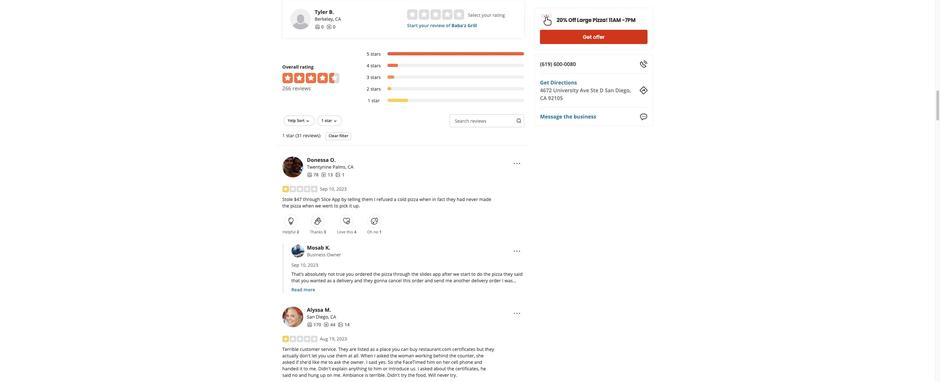 Task type: vqa. For each thing, say whether or not it's contained in the screenshot.
bottom DIDN'T
yes



Task type: locate. For each thing, give the bounding box(es) containing it.
1 star up clear
[[321, 118, 332, 123]]

be down when
[[363, 362, 368, 368]]

0 vertical spatial me.
[[309, 366, 317, 372]]

never left try.
[[437, 372, 449, 378]]

don't down fault
[[339, 329, 350, 336]]

16 chevron down v2 image
[[305, 118, 310, 124], [333, 118, 338, 124]]

1 star rating image for donessa o.
[[282, 186, 317, 192]]

them inside terrible customer service. they are listed as a place you can buy restaurant.com certificates but they actually don't let you use them at all. when i asked the woman working behind the counter, she asked if she'd like me to ask the owner. i said yes. so she facetimed him on her cell phone and handed it to me. didn't explain anything to him or introduce us. i asked about the certificates, he said no and hung up on me. ambiance is terrible. didn't try the food. will never try.
[[336, 353, 347, 359]]

(no rating) image
[[407, 9, 464, 20]]

menu image
[[513, 247, 521, 255], [513, 310, 521, 317]]

16 chevron down v2 image inside yelp sort popup button
[[305, 118, 310, 124]]

7pm
[[625, 16, 636, 24]]

16 photos v2 image
[[335, 172, 341, 177], [338, 322, 343, 327]]

0 horizontal spatial other
[[332, 284, 344, 290]]

16 friends v2 image for tyler
[[315, 24, 320, 29]]

1 0 from the left
[[321, 24, 324, 30]]

friends element down berkeley,
[[315, 24, 324, 30]]

16 chevron down v2 image inside 1 star dropdown button
[[333, 118, 338, 124]]

overall
[[282, 64, 299, 70]]

almost
[[322, 291, 336, 297], [417, 303, 431, 310]]

it's right fault
[[355, 323, 360, 329]]

16 photos v2 image for donessa o.
[[335, 172, 341, 177]]

ca inside get directions 4672 university ave ste d san diego, ca 92105
[[540, 95, 547, 102]]

-
[[622, 16, 625, 24]]

1 horizontal spatial this
[[403, 278, 411, 284]]

will down homeless
[[475, 297, 482, 303]]

photos element
[[335, 172, 344, 178], [338, 322, 350, 328]]

stars for 5 stars
[[370, 51, 381, 57]]

hour down from
[[444, 329, 454, 336]]

but right rich
[[486, 355, 493, 361]]

order down slides
[[412, 278, 424, 284]]

0 horizontal spatial almost
[[322, 291, 336, 297]]

0 vertical spatial 16 photos v2 image
[[335, 172, 341, 177]]

handed
[[282, 366, 298, 372]]

(1 reaction) element
[[379, 229, 382, 235]]

coming.
[[498, 297, 515, 303]]

16 chevron down v2 image for sort
[[305, 118, 310, 124]]

that down already
[[391, 310, 400, 316]]

they
[[446, 196, 456, 202], [504, 271, 513, 277], [364, 278, 373, 284], [401, 310, 410, 316], [485, 346, 494, 352]]

sep 10, 2023 that's absolutely not true you ordered the pizza through the slides app after we start to do the pizza they said that you wanted as a delivery and they gonna cancel this order and send me another delivery order i was waiting till i get the other delivery order your pizza kit colt so i can give it to the homeless people then you show up after almost 1 hour asking for your pizza and i told you that the slice does not send the delivery order. they just cancel the first order without sending the other order so i thought you will not be coming. nobody will come to pick up the pizza and it's already been almost an hour or even more so i can give the beads away before it goes bad to an ed before that they could benefit from it when you came i offered you to give you the pizza. i told you it will take me 10 minutes to make you and your fresh pizza for free and you said no i will go so it's not my fault it's you the one who ordered the cup order and then you change your mind to a delivery order but you don't change the order on the system so after an hour you came asking for your pizza i offer you to give you a free pizza fresh just you gonna wait 10 minutes and i remember you you remember me so there is no way to lie to each other you declined the offer and you came like a rat and speaking shit on my behind we aren't safe to steal your $47 we don't care about your $47 your $47 will not make us rich but when you gonna tell a story to people try to be honest
[[291, 262, 524, 368]]

2 vertical spatial other
[[359, 342, 370, 349]]

reviews element right 170
[[324, 322, 335, 328]]

pizza right do
[[492, 271, 502, 277]]

0 vertical spatial get
[[583, 33, 592, 41]]

1 vertical spatial 10
[[415, 336, 421, 342]]

3 stars
[[367, 74, 381, 80]]

owner
[[327, 252, 341, 258]]

get inside button
[[583, 33, 592, 41]]

they up at
[[338, 346, 348, 352]]

1 1 star rating image from the top
[[282, 186, 317, 192]]

this
[[346, 229, 353, 235], [403, 278, 411, 284]]

2
[[367, 86, 369, 92], [297, 229, 299, 235]]

2 vertical spatial gonna
[[291, 362, 305, 368]]

get
[[316, 284, 323, 290]]

0 vertical spatial they
[[306, 297, 316, 303]]

star inside dropdown button
[[325, 118, 332, 123]]

me inside terrible customer service. they are listed as a place you can buy restaurant.com certificates but they actually don't let you use them at all. when i asked the woman working behind the counter, she asked if she'd like me to ask the owner. i said yes. so she facetimed him on her cell phone and handed it to me. didn't explain anything to him or introduce us. i asked about the certificates, he said no and hung up on me. ambiance is terrible. didn't try the food. will never try.
[[321, 359, 327, 365]]

0 horizontal spatial them
[[336, 353, 347, 359]]

13
[[328, 172, 333, 178]]

fresh up listed
[[361, 336, 372, 342]]

to left lie
[[331, 342, 335, 349]]

photo of mosab k. image
[[291, 245, 304, 257]]

she right us in the right bottom of the page
[[476, 353, 484, 359]]

the inside message the business "button"
[[564, 113, 572, 120]]

None radio
[[419, 9, 429, 20], [430, 9, 441, 20], [419, 9, 429, 20], [430, 9, 441, 20]]

  text field
[[450, 114, 524, 127]]

diego, inside get directions 4672 university ave ste d san diego, ca 92105
[[615, 87, 631, 94]]

1 vertical spatial reviews
[[470, 118, 486, 124]]

photos element containing 14
[[338, 322, 350, 328]]

yelp sort button
[[284, 116, 315, 126]]

0 vertical spatial change
[[476, 323, 491, 329]]

read more
[[291, 287, 315, 293]]

homeless
[[458, 284, 478, 290]]

2023 up lie
[[337, 336, 347, 342]]

photo of tyler b. image
[[290, 9, 311, 29]]

will
[[428, 372, 436, 378]]

16 chevron down v2 image for star
[[333, 118, 338, 124]]

0 horizontal spatial try
[[350, 362, 356, 368]]

4 stars
[[367, 62, 381, 69]]

0 inside reviews element
[[333, 24, 335, 30]]

sep inside sep 10, 2023 that's absolutely not true you ordered the pizza through the slides app after we start to do the pizza they said that you wanted as a delivery and they gonna cancel this order and send me another delivery order i was waiting till i get the other delivery order your pizza kit colt so i can give it to the homeless people then you show up after almost 1 hour asking for your pizza and i told you that the slice does not send the delivery order. they just cancel the first order without sending the other order so i thought you will not be coming. nobody will come to pick up the pizza and it's already been almost an hour or even more so i can give the beads away before it goes bad to an ed before that they could benefit from it when you came i offered you to give you the pizza. i told you it will take me 10 minutes to make you and your fresh pizza for free and you said no i will go so it's not my fault it's you the one who ordered the cup order and then you change your mind to a delivery order but you don't change the order on the system so after an hour you came asking for your pizza i offer you to give you a free pizza fresh just you gonna wait 10 minutes and i remember you you remember me so there is no way to lie to each other you declined the offer and you came like a rat and speaking shit on my behind we aren't safe to steal your $47 we don't care about your $47 your $47 will not make us rich but when you gonna tell a story to people try to be honest
[[291, 262, 299, 268]]

0 left 16 review v2 icon
[[321, 24, 324, 30]]

friends element down the away in the left of the page
[[307, 322, 321, 328]]

star for 1 star dropdown button
[[325, 118, 332, 123]]

16 friends v2 image
[[315, 24, 320, 29], [307, 322, 312, 327]]

filter
[[339, 133, 348, 139]]

266
[[282, 85, 291, 92]]

as right the wanted
[[327, 278, 332, 284]]

get
[[583, 33, 592, 41], [540, 79, 549, 86]]

people down do
[[479, 284, 494, 290]]

as up when
[[370, 346, 375, 352]]

pick
[[339, 203, 348, 209], [336, 303, 344, 310]]

None radio
[[407, 9, 417, 20], [442, 9, 452, 20], [454, 9, 464, 20], [407, 9, 417, 20], [442, 9, 452, 20], [454, 9, 464, 20]]

get offer button
[[540, 30, 647, 44]]

they down been at the bottom left
[[401, 310, 410, 316]]

2 horizontal spatial other
[[414, 297, 426, 303]]

0 horizontal spatial free
[[340, 336, 348, 342]]

but up rich
[[477, 346, 484, 352]]

0 horizontal spatial about
[[388, 355, 401, 361]]

friends element
[[315, 24, 324, 30], [307, 172, 319, 178], [307, 322, 321, 328]]

bad
[[348, 310, 356, 316]]

1 vertical spatial gonna
[[391, 336, 404, 342]]

them right telling
[[362, 196, 373, 202]]

3 down 4 stars
[[367, 74, 369, 80]]

be
[[492, 297, 497, 303], [363, 362, 368, 368]]

friends element containing 78
[[307, 172, 319, 178]]

reviews element for o.
[[321, 172, 333, 178]]

remember
[[452, 336, 475, 342], [494, 336, 516, 342]]

0 horizontal spatial can
[[401, 346, 408, 352]]

0 vertical spatial through
[[303, 196, 320, 202]]

get for get offer
[[583, 33, 592, 41]]

0 horizontal spatial didn't
[[318, 366, 331, 372]]

can up offered
[[488, 303, 496, 310]]

16 photos v2 image for alyssa m.
[[338, 322, 343, 327]]

1 vertical spatial try
[[401, 372, 407, 378]]

stars for 3 stars
[[370, 74, 381, 80]]

0 horizontal spatial they
[[306, 297, 316, 303]]

to down "app"
[[334, 203, 338, 209]]

1 vertical spatial san
[[307, 314, 315, 320]]

free up lie
[[340, 336, 348, 342]]

when down shit
[[494, 355, 506, 361]]

0 horizontal spatial that
[[291, 278, 300, 284]]

4.5 star rating image
[[282, 73, 339, 83]]

order
[[412, 278, 424, 284], [489, 278, 501, 284], [363, 284, 375, 290], [358, 297, 370, 303], [427, 297, 439, 303], [433, 323, 445, 329], [309, 329, 321, 336], [376, 329, 388, 336]]

remember up rat
[[452, 336, 475, 342]]

about
[[388, 355, 401, 361], [434, 366, 446, 372]]

0 vertical spatial never
[[466, 196, 478, 202]]

0 vertical spatial is
[[310, 342, 313, 349]]

a left place
[[376, 346, 379, 352]]

0 vertical spatial just
[[317, 297, 325, 303]]

to left do
[[471, 271, 476, 277]]

change up speaking
[[476, 323, 491, 329]]

2023 for donessa o.
[[336, 186, 347, 192]]

me
[[445, 278, 452, 284], [374, 316, 381, 323], [517, 336, 524, 342], [321, 359, 327, 365]]

other
[[332, 284, 344, 290], [414, 297, 426, 303], [359, 342, 370, 349]]

4 stars from the top
[[370, 86, 381, 92]]

0 vertical spatial she
[[476, 353, 484, 359]]

2 vertical spatial for
[[491, 329, 497, 336]]

2 horizontal spatial star
[[372, 97, 380, 104]]

me. up the 'hung'
[[309, 366, 317, 372]]

reviews element containing 13
[[321, 172, 333, 178]]

go
[[309, 323, 314, 329]]

stars inside 'element'
[[370, 62, 381, 69]]

filter reviews by 1 star rating element
[[360, 97, 524, 104]]

4 inside 'element'
[[367, 62, 369, 69]]

(4 reactions) element
[[354, 229, 356, 235]]

through
[[303, 196, 320, 202], [393, 271, 410, 277]]

get directions 4672 university ave ste d san diego, ca 92105
[[540, 79, 631, 102]]

up right the 'hung'
[[320, 372, 326, 378]]

him
[[427, 359, 435, 365], [374, 366, 382, 372]]

didn't
[[318, 366, 331, 372], [387, 372, 400, 378]]

behind up we
[[291, 349, 306, 355]]

friends element for tyler b.
[[315, 24, 324, 30]]

up inside terrible customer service. they are listed as a place you can buy restaurant.com certificates but they actually don't let you use them at all. when i asked the woman working behind the counter, she asked if she'd like me to ask the owner. i said yes. so she facetimed him on her cell phone and handed it to me. didn't explain anything to him or introduce us. i asked about the certificates, he said no and hung up on me. ambiance is terrible. didn't try the food. will never try.
[[320, 372, 326, 378]]

read more button
[[291, 287, 315, 293]]

1 vertical spatial reviews element
[[321, 172, 333, 178]]

them up ask
[[336, 353, 347, 359]]

24 phone v2 image
[[640, 60, 647, 68]]

try inside terrible customer service. they are listed as a place you can buy restaurant.com certificates but they actually don't let you use them at all. when i asked the woman working behind the counter, she asked if she'd like me to ask the owner. i said yes. so she facetimed him on her cell phone and handed it to me. didn't explain anything to him or introduce us. i asked about the certificates, he said no and hung up on me. ambiance is terrible. didn't try the food. will never try.
[[401, 372, 407, 378]]

rating right select
[[493, 12, 505, 18]]

2 16 chevron down v2 image from the left
[[333, 118, 338, 124]]

friends element for donessa o.
[[307, 172, 319, 178]]

restaurant.com
[[419, 346, 451, 352]]

1 vertical spatial hour
[[439, 303, 449, 310]]

stars down 4 stars
[[370, 74, 381, 80]]

20% off large pizza! 11am -7pm
[[557, 16, 636, 24]]

buy
[[410, 346, 417, 352]]

photos element containing 1
[[335, 172, 344, 178]]

filter reviews by 3 stars rating element
[[360, 74, 524, 81]]

0 vertical spatial rating
[[493, 12, 505, 18]]

0 vertical spatial or
[[450, 303, 455, 310]]

up down the till
[[304, 291, 309, 297]]

who
[[388, 323, 397, 329]]

0 horizontal spatial we
[[315, 203, 321, 209]]

3 stars from the top
[[370, 74, 381, 80]]

came up her
[[437, 342, 449, 349]]

that down that's
[[291, 278, 300, 284]]

asked down actually
[[282, 359, 295, 365]]

16 review v2 image for alyssa
[[324, 322, 329, 327]]

0 horizontal spatial 10,
[[300, 262, 307, 268]]

even
[[456, 303, 466, 310]]

0 horizontal spatial san
[[307, 314, 315, 320]]

declined
[[381, 342, 398, 349]]

other down true
[[332, 284, 344, 290]]

reviews element containing 0
[[326, 24, 335, 30]]

away
[[305, 310, 316, 316]]

0080
[[564, 61, 576, 68]]

pizza.
[[318, 316, 330, 323]]

before
[[317, 310, 331, 316], [376, 310, 390, 316]]

2 horizontal spatial up
[[345, 303, 351, 310]]

absolutely
[[305, 271, 327, 277]]

2 horizontal spatial but
[[486, 355, 493, 361]]

1 horizontal spatial but
[[477, 346, 484, 352]]

1 horizontal spatial after
[[426, 329, 436, 336]]

never inside stole $47 through slice app by telling them i refused a cold pizza when in fact they had never made the pizza when we went to pick it up.
[[466, 196, 478, 202]]

1 horizontal spatial free
[[486, 316, 494, 323]]

if
[[296, 359, 299, 365]]

10 right wait
[[415, 336, 421, 342]]

1 star inside dropdown button
[[321, 118, 332, 123]]

asked up yes.
[[377, 353, 389, 359]]

thought
[[448, 297, 465, 303]]

1 horizontal spatial behind
[[433, 353, 448, 359]]

2 vertical spatial reviews element
[[324, 322, 335, 328]]

1 star rating image
[[282, 186, 317, 192], [282, 336, 317, 342]]

3 right thanks
[[324, 229, 326, 235]]

as inside sep 10, 2023 that's absolutely not true you ordered the pizza through the slides app after we start to do the pizza they said that you wanted as a delivery and they gonna cancel this order and send me another delivery order i was waiting till i get the other delivery order your pizza kit colt so i can give it to the homeless people then you show up after almost 1 hour asking for your pizza and i told you that the slice does not send the delivery order. they just cancel the first order without sending the other order so i thought you will not be coming. nobody will come to pick up the pizza and it's already been almost an hour or even more so i can give the beads away before it goes bad to an ed before that they could benefit from it when you came i offered you to give you the pizza. i told you it will take me 10 minutes to make you and your fresh pizza for free and you said no i will go so it's not my fault it's you the one who ordered the cup order and then you change your mind to a delivery order but you don't change the order on the system so after an hour you came asking for your pizza i offer you to give you a free pizza fresh just you gonna wait 10 minutes and i remember you you remember me so there is no way to lie to each other you declined the offer and you came like a rat and speaking shit on my behind we aren't safe to steal your $47 we don't care about your $47 your $47 will not make us rich but when you gonna tell a story to people try to be honest
[[327, 278, 332, 284]]

photos element for donessa o.
[[335, 172, 344, 178]]

get for get directions 4672 university ave ste d san diego, ca 92105
[[540, 79, 549, 86]]

him up terrible.
[[374, 366, 382, 372]]

0 vertical spatial don't
[[339, 329, 350, 336]]

actually
[[282, 353, 298, 359]]

try.
[[450, 372, 457, 378]]

m.
[[325, 306, 331, 314]]

stars down 5 stars
[[370, 62, 381, 69]]

off
[[568, 16, 576, 24]]

hour up from
[[439, 303, 449, 310]]

system
[[404, 329, 419, 336]]

said down when
[[369, 359, 377, 365]]

0 horizontal spatial reviews
[[293, 85, 311, 92]]

friends element containing 0
[[315, 24, 324, 30]]

0 inside "friends" element
[[321, 24, 324, 30]]

is right there
[[310, 342, 313, 349]]

san down alyssa
[[307, 314, 315, 320]]

about inside sep 10, 2023 that's absolutely not true you ordered the pizza through the slides app after we start to do the pizza they said that you wanted as a delivery and they gonna cancel this order and send me another delivery order i was waiting till i get the other delivery order your pizza kit colt so i can give it to the homeless people then you show up after almost 1 hour asking for your pizza and i told you that the slice does not send the delivery order. they just cancel the first order without sending the other order so i thought you will not be coming. nobody will come to pick up the pizza and it's already been almost an hour or even more so i can give the beads away before it goes bad to an ed before that they could benefit from it when you came i offered you to give you the pizza. i told you it will take me 10 minutes to make you and your fresh pizza for free and you said no i will go so it's not my fault it's you the one who ordered the cup order and then you change your mind to a delivery order but you don't change the order on the system so after an hour you came asking for your pizza i offer you to give you a free pizza fresh just you gonna wait 10 minutes and i remember you you remember me so there is no way to lie to each other you declined the offer and you came like a rat and speaking shit on my behind we aren't safe to steal your $47 we don't care about your $47 your $47 will not make us rich but when you gonna tell a story to people try to be honest
[[388, 355, 401, 361]]

1 horizontal spatial san
[[605, 87, 614, 94]]

10, inside sep 10, 2023 that's absolutely not true you ordered the pizza through the slides app after we start to do the pizza they said that you wanted as a delivery and they gonna cancel this order and send me another delivery order i was waiting till i get the other delivery order your pizza kit colt so i can give it to the homeless people then you show up after almost 1 hour asking for your pizza and i told you that the slice does not send the delivery order. they just cancel the first order without sending the other order so i thought you will not be coming. nobody will come to pick up the pizza and it's already been almost an hour or even more so i can give the beads away before it goes bad to an ed before that they could benefit from it when you came i offered you to give you the pizza. i told you it will take me 10 minutes to make you and your fresh pizza for free and you said no i will go so it's not my fault it's you the one who ordered the cup order and then you change your mind to a delivery order but you don't change the order on the system so after an hour you came asking for your pizza i offer you to give you a free pizza fresh just you gonna wait 10 minutes and i remember you you remember me so there is no way to lie to each other you declined the offer and you came like a rat and speaking shit on my behind we aren't safe to steal your $47 we don't care about your $47 your $47 will not make us rich but when you gonna tell a story to people try to be honest
[[300, 262, 307, 268]]

we left went
[[315, 203, 321, 209]]

asked
[[377, 353, 389, 359], [282, 359, 295, 365], [420, 366, 432, 372]]

reviews element
[[326, 24, 335, 30], [321, 172, 333, 178], [324, 322, 335, 328]]

1 stars from the top
[[370, 51, 381, 57]]

tyler b. link
[[315, 8, 334, 16]]

about down her
[[434, 366, 446, 372]]

pizza down the mind at bottom
[[509, 329, 520, 336]]

0 vertical spatial 1 star rating image
[[282, 186, 317, 192]]

1 vertical spatial through
[[393, 271, 410, 277]]

first
[[348, 297, 357, 303]]

1 vertical spatial told
[[334, 316, 342, 323]]

2 vertical spatial offer
[[408, 342, 418, 349]]

working
[[415, 353, 432, 359]]

stars
[[370, 51, 381, 57], [370, 62, 381, 69], [370, 74, 381, 80], [370, 86, 381, 92]]

menu image
[[513, 160, 521, 167]]

16 friends v2 image for alyssa
[[307, 322, 312, 327]]

0 horizontal spatial diego,
[[316, 314, 329, 320]]

they inside stole $47 through slice app by telling them i refused a cold pizza when in fact they had never made the pizza when we went to pick it up.
[[446, 196, 456, 202]]

ca inside 'tyler b. berkeley, ca'
[[335, 16, 341, 22]]

16 review v2 image
[[321, 172, 326, 177], [324, 322, 329, 327]]

introduce
[[389, 366, 409, 372]]

never
[[466, 196, 478, 202], [437, 372, 449, 378]]

didn't up the 'hung'
[[318, 366, 331, 372]]

reviews element down berkeley,
[[326, 24, 335, 30]]

1 16 chevron down v2 image from the left
[[305, 118, 310, 124]]

friends element containing 170
[[307, 322, 321, 328]]

terrible.
[[369, 372, 386, 378]]

don't up 'honest' at the left bottom
[[366, 355, 377, 361]]

10,
[[329, 186, 335, 192], [300, 262, 307, 268]]

1 horizontal spatial about
[[434, 366, 446, 372]]

san
[[605, 87, 614, 94], [307, 314, 315, 320]]

them
[[362, 196, 373, 202], [336, 353, 347, 359]]

like inside terrible customer service. they are listed as a place you can buy restaurant.com certificates but they actually don't let you use them at all. when i asked the woman working behind the counter, she asked if she'd like me to ask the owner. i said yes. so she facetimed him on her cell phone and handed it to me. didn't explain anything to him or introduce us. i asked about the certificates, he said no and hung up on me. ambiance is terrible. didn't try the food. will never try.
[[312, 359, 319, 365]]

2023 up by
[[336, 186, 347, 192]]

more right even
[[467, 303, 479, 310]]

1 horizontal spatial for
[[478, 316, 485, 323]]

0 vertical spatial then
[[495, 284, 505, 290]]

filter reviews by 2 stars rating element
[[360, 86, 524, 92]]

so down the cup
[[420, 329, 425, 336]]

they up alyssa
[[306, 297, 316, 303]]

sep for sep 10, 2023
[[320, 186, 328, 192]]

owner.
[[350, 359, 365, 365]]

1 horizontal spatial fresh
[[455, 316, 465, 323]]

1
[[368, 97, 370, 104], [321, 118, 324, 123], [282, 132, 285, 139], [342, 172, 344, 178], [379, 229, 382, 235], [337, 291, 340, 297]]

sep up slice
[[320, 186, 328, 192]]

it's down pizza.
[[321, 323, 327, 329]]

0 vertical spatial try
[[350, 362, 356, 368]]

1 horizontal spatial before
[[376, 310, 390, 316]]

1 horizontal spatial reviews
[[470, 118, 486, 124]]

explain
[[332, 366, 347, 372]]

1 vertical spatial send
[[475, 291, 485, 297]]

or
[[450, 303, 455, 310], [383, 366, 388, 372]]

16 review v2 image left 44
[[324, 322, 329, 327]]

is inside terrible customer service. they are listed as a place you can buy restaurant.com certificates but they actually don't let you use them at all. when i asked the woman working behind the counter, she asked if she'd like me to ask the owner. i said yes. so she facetimed him on her cell phone and handed it to me. didn't explain anything to him or introduce us. i asked about the certificates, he said no and hung up on me. ambiance is terrible. didn't try the food. will never try.
[[365, 372, 368, 378]]

love
[[337, 229, 345, 235]]

2 remember from the left
[[494, 336, 516, 342]]

1 vertical spatial for
[[478, 316, 485, 323]]

almost down the get
[[322, 291, 336, 297]]

diego, left 24 directions v2 image
[[615, 87, 631, 94]]

photos element down palms,
[[335, 172, 344, 178]]

0 horizontal spatial is
[[310, 342, 313, 349]]

1 horizontal spatial she
[[476, 353, 484, 359]]

diego,
[[615, 87, 631, 94], [316, 314, 329, 320]]

0 vertical spatial star
[[372, 97, 380, 104]]

pizza down stole
[[290, 203, 301, 209]]

said up the mind at bottom
[[514, 316, 522, 323]]

0 for reviews element containing 0
[[333, 24, 335, 30]]

order up without
[[363, 284, 375, 290]]

1 vertical spatial menu image
[[513, 310, 521, 317]]

it down bad
[[352, 316, 355, 323]]

as
[[327, 278, 332, 284], [370, 346, 375, 352]]

ca right berkeley,
[[335, 16, 341, 22]]

1 vertical spatial change
[[351, 329, 367, 336]]

i inside stole $47 through slice app by telling them i refused a cold pizza when in fact they had never made the pizza when we went to pick it up.
[[374, 196, 375, 202]]

order left was
[[489, 278, 501, 284]]

1 vertical spatial make
[[458, 355, 470, 361]]

1 horizontal spatial that
[[391, 310, 400, 316]]

1 before from the left
[[317, 310, 331, 316]]

came left offered
[[477, 310, 489, 316]]

in
[[432, 196, 436, 202]]

hung
[[308, 372, 319, 378]]

k.
[[325, 244, 330, 251]]

2 inside filter reviews by 2 stars rating element
[[367, 86, 369, 92]]

ca right palms,
[[348, 164, 353, 170]]

a inside stole $47 through slice app by telling them i refused a cold pizza when in fact they had never made the pizza when we went to pick it up.
[[394, 196, 396, 202]]

1 horizontal spatial almost
[[417, 303, 431, 310]]

reviews for 266 reviews
[[293, 85, 311, 92]]

1 star for "filter reviews by 1 star rating" element
[[368, 97, 380, 104]]

0 horizontal spatial behind
[[291, 349, 306, 355]]

0 vertical spatial 10
[[382, 316, 387, 323]]

1 vertical spatial other
[[414, 297, 426, 303]]

2 1 star rating image from the top
[[282, 336, 317, 342]]

1 horizontal spatial gonna
[[374, 278, 387, 284]]

photos element for alyssa m.
[[338, 322, 350, 328]]

reviews element for b.
[[326, 24, 335, 30]]

can inside terrible customer service. they are listed as a place you can buy restaurant.com certificates but they actually don't let you use them at all. when i asked the woman working behind the counter, she asked if she'd like me to ask the owner. i said yes. so she facetimed him on her cell phone and handed it to me. didn't explain anything to him or introduce us. i asked about the certificates, he said no and hung up on me. ambiance is terrible. didn't try the food. will never try.
[[401, 346, 408, 352]]

1 vertical spatial friends element
[[307, 172, 319, 178]]

1 vertical spatial him
[[374, 366, 382, 372]]

0 vertical spatial san
[[605, 87, 614, 94]]

about inside terrible customer service. they are listed as a place you can buy restaurant.com certificates but they actually don't let you use them at all. when i asked the woman working behind the counter, she asked if she'd like me to ask the owner. i said yes. so she facetimed him on her cell phone and handed it to me. didn't explain anything to him or introduce us. i asked about the certificates, he said no and hung up on me. ambiance is terrible. didn't try the food. will never try.
[[434, 366, 446, 372]]

an up benefit
[[433, 303, 438, 310]]

1 vertical spatial just
[[373, 336, 381, 342]]

for
[[367, 291, 373, 297], [478, 316, 485, 323], [491, 329, 497, 336]]

give down app
[[431, 284, 439, 290]]

1 horizontal spatial sep
[[320, 186, 328, 192]]

be left 'coming.'
[[492, 297, 497, 303]]

pick inside sep 10, 2023 that's absolutely not true you ordered the pizza through the slides app after we start to do the pizza they said that you wanted as a delivery and they gonna cancel this order and send me another delivery order i was waiting till i get the other delivery order your pizza kit colt so i can give it to the homeless people then you show up after almost 1 hour asking for your pizza and i told you that the slice does not send the delivery order. they just cancel the first order without sending the other order so i thought you will not be coming. nobody will come to pick up the pizza and it's already been almost an hour or even more so i can give the beads away before it goes bad to an ed before that they could benefit from it when you came i offered you to give you the pizza. i told you it will take me 10 minutes to make you and your fresh pizza for free and you said no i will go so it's not my fault it's you the one who ordered the cup order and then you change your mind to a delivery order but you don't change the order on the system so after an hour you came asking for your pizza i offer you to give you a free pizza fresh just you gonna wait 10 minutes and i remember you you remember me so there is no way to lie to each other you declined the offer and you came like a rat and speaking shit on my behind we aren't safe to steal your $47 we don't care about your $47 your $47 will not make us rich but when you gonna tell a story to people try to be honest
[[336, 303, 344, 310]]

1 down 2 stars
[[368, 97, 370, 104]]

0 vertical spatial that
[[291, 278, 300, 284]]

this inside sep 10, 2023 that's absolutely not true you ordered the pizza through the slides app after we start to do the pizza they said that you wanted as a delivery and they gonna cancel this order and send me another delivery order i was waiting till i get the other delivery order your pizza kit colt so i can give it to the homeless people then you show up after almost 1 hour asking for your pizza and i told you that the slice does not send the delivery order. they just cancel the first order without sending the other order so i thought you will not be coming. nobody will come to pick up the pizza and it's already been almost an hour or even more so i can give the beads away before it goes bad to an ed before that they could benefit from it when you came i offered you to give you the pizza. i told you it will take me 10 minutes to make you and your fresh pizza for free and you said no i will go so it's not my fault it's you the one who ordered the cup order and then you change your mind to a delivery order but you don't change the order on the system so after an hour you came asking for your pizza i offer you to give you a free pizza fresh just you gonna wait 10 minutes and i remember you you remember me so there is no way to lie to each other you declined the offer and you came like a rat and speaking shit on my behind we aren't safe to steal your $47 we don't care about your $47 your $47 will not make us rich but when you gonna tell a story to people try to be honest
[[403, 278, 411, 284]]

then
[[495, 284, 505, 290], [456, 323, 465, 329]]

nobody
[[291, 303, 308, 310]]

through left slice
[[303, 196, 320, 202]]

is inside sep 10, 2023 that's absolutely not true you ordered the pizza through the slides app after we start to do the pizza they said that you wanted as a delivery and they gonna cancel this order and send me another delivery order i was waiting till i get the other delivery order your pizza kit colt so i can give it to the homeless people then you show up after almost 1 hour asking for your pizza and i told you that the slice does not send the delivery order. they just cancel the first order without sending the other order so i thought you will not be coming. nobody will come to pick up the pizza and it's already been almost an hour or even more so i can give the beads away before it goes bad to an ed before that they could benefit from it when you came i offered you to give you the pizza. i told you it will take me 10 minutes to make you and your fresh pizza for free and you said no i will go so it's not my fault it's you the one who ordered the cup order and then you change your mind to a delivery order but you don't change the order on the system so after an hour you came asking for your pizza i offer you to give you a free pizza fresh just you gonna wait 10 minutes and i remember you you remember me so there is no way to lie to each other you declined the offer and you came like a rat and speaking shit on my behind we aren't safe to steal your $47 we don't care about your $47 your $47 will not make us rich but when you gonna tell a story to people try to be honest
[[310, 342, 313, 349]]

2 0 from the left
[[333, 24, 335, 30]]

didn't down introduce
[[387, 372, 400, 378]]

1 horizontal spatial change
[[476, 323, 491, 329]]

rating
[[493, 12, 505, 18], [300, 64, 314, 70]]

san inside get directions 4672 university ave ste d san diego, ca 92105
[[605, 87, 614, 94]]

is down anything
[[365, 372, 368, 378]]

reviews element containing 44
[[324, 322, 335, 328]]

1 horizontal spatial them
[[362, 196, 373, 202]]

1 inside dropdown button
[[321, 118, 324, 123]]

2 stars from the top
[[370, 62, 381, 69]]

get inside get directions 4672 university ave ste d san diego, ca 92105
[[540, 79, 549, 86]]

or down yes.
[[383, 366, 388, 372]]



Task type: describe. For each thing, give the bounding box(es) containing it.
more inside sep 10, 2023 that's absolutely not true you ordered the pizza through the slides app after we start to do the pizza they said that you wanted as a delivery and they gonna cancel this order and send me another delivery order i was waiting till i get the other delivery order your pizza kit colt so i can give it to the homeless people then you show up after almost 1 hour asking for your pizza and i told you that the slice does not send the delivery order. they just cancel the first order without sending the other order so i thought you will not be coming. nobody will come to pick up the pizza and it's already been almost an hour or even more so i can give the beads away before it goes bad to an ed before that they could benefit from it when you came i offered you to give you the pizza. i told you it will take me 10 minutes to make you and your fresh pizza for free and you said no i will go so it's not my fault it's you the one who ordered the cup order and then you change your mind to a delivery order but you don't change the order on the system so after an hour you came asking for your pizza i offer you to give you a free pizza fresh just you gonna wait 10 minutes and i remember you you remember me so there is no way to lie to each other you declined the offer and you came like a rat and speaking shit on my behind we aren't safe to steal your $47 we don't care about your $47 your $47 will not make us rich but when you gonna tell a story to people try to be honest
[[467, 303, 479, 310]]

4672
[[540, 87, 552, 94]]

0 vertical spatial 3
[[367, 74, 369, 80]]

filter reviews by 5 stars rating element
[[360, 51, 524, 57]]

no left "way" on the left of the page
[[314, 342, 320, 349]]

0 horizontal spatial me.
[[309, 366, 317, 372]]

will left cell
[[442, 355, 448, 361]]

delivery up there
[[291, 329, 308, 336]]

waiting
[[291, 284, 307, 290]]

0 vertical spatial make
[[413, 316, 424, 323]]

$47 inside stole $47 through slice app by telling them i refused a cold pizza when in fact they had never made the pizza when we went to pick it up.
[[294, 196, 302, 202]]

0 horizontal spatial ordered
[[355, 271, 372, 277]]

1 vertical spatial asked
[[282, 359, 295, 365]]

pizza up without
[[381, 271, 392, 277]]

0 horizontal spatial send
[[434, 278, 444, 284]]

large
[[577, 16, 592, 24]]

anything
[[349, 366, 367, 372]]

(3 reactions) element
[[324, 229, 326, 235]]

photo of donessa o. image
[[282, 157, 303, 177]]

steal
[[328, 355, 338, 361]]

1 horizontal spatial asked
[[377, 353, 389, 359]]

search image
[[516, 118, 522, 123]]

0 for "friends" element containing 0
[[321, 24, 324, 30]]

delivery down true
[[337, 278, 353, 284]]

from
[[440, 310, 450, 316]]

1 remember from the left
[[452, 336, 475, 342]]

we
[[291, 355, 298, 361]]

not left 'coming.'
[[483, 297, 490, 303]]

so left there
[[291, 342, 296, 349]]

try inside sep 10, 2023 that's absolutely not true you ordered the pizza through the slides app after we start to do the pizza they said that you wanted as a delivery and they gonna cancel this order and send me another delivery order i was waiting till i get the other delivery order your pizza kit colt so i can give it to the homeless people then you show up after almost 1 hour asking for your pizza and i told you that the slice does not send the delivery order. they just cancel the first order without sending the other order so i thought you will not be coming. nobody will come to pick up the pizza and it's already been almost an hour or even more so i can give the beads away before it goes bad to an ed before that they could benefit from it when you came i offered you to give you the pizza. i told you it will take me 10 minutes to make you and your fresh pizza for free and you said no i will go so it's not my fault it's you the one who ordered the cup order and then you change your mind to a delivery order but you don't change the order on the system so after an hour you came asking for your pizza i offer you to give you a free pizza fresh just you gonna wait 10 minutes and i remember you you remember me so there is no way to lie to each other you declined the offer and you came like a rat and speaking shit on my behind we aren't safe to steal your $47 we don't care about your $47 your $47 will not make us rich but when you gonna tell a story to people try to be honest
[[350, 362, 356, 368]]

offered
[[492, 310, 508, 316]]

24 directions v2 image
[[640, 86, 647, 94]]

1 star for 1 star dropdown button
[[321, 118, 332, 123]]

1 left (31
[[282, 132, 285, 139]]

diego, inside alyssa m. san diego, ca
[[316, 314, 329, 320]]

us.
[[410, 366, 416, 372]]

cold
[[398, 196, 406, 202]]

o.
[[330, 156, 336, 164]]

it inside terrible customer service. they are listed as a place you can buy restaurant.com certificates but they actually don't let you use them at all. when i asked the woman working behind the counter, she asked if she'd like me to ask the owner. i said yes. so she facetimed him on her cell phone and handed it to me. didn't explain anything to him or introduce us. i asked about the certificates, he said no and hung up on me. ambiance is terrible. didn't try the food. will never try.
[[300, 366, 302, 372]]

170
[[313, 322, 321, 328]]

behind inside terrible customer service. they are listed as a place you can buy restaurant.com certificates but they actually don't let you use them at all. when i asked the woman working behind the counter, she asked if she'd like me to ask the owner. i said yes. so she facetimed him on her cell phone and handed it to me. didn't explain anything to him or introduce us. i asked about the certificates, he said no and hung up on me. ambiance is terrible. didn't try the food. will never try.
[[433, 353, 448, 359]]

2 horizontal spatial for
[[491, 329, 497, 336]]

0 horizontal spatial don't
[[339, 329, 350, 336]]

$47 down restaurant.com
[[433, 355, 440, 361]]

1 horizontal spatial we
[[359, 355, 365, 361]]

she'd
[[300, 359, 311, 365]]

certificates,
[[455, 366, 479, 372]]

0 horizontal spatial change
[[351, 329, 367, 336]]

already
[[388, 303, 404, 310]]

said up 'coming.'
[[514, 271, 523, 277]]

1 horizontal spatial make
[[458, 355, 470, 361]]

to up slice
[[444, 284, 449, 290]]

pizza up the ed
[[360, 303, 371, 310]]

don't
[[300, 353, 311, 359]]

1 star button
[[317, 116, 342, 126]]

on left her
[[436, 359, 442, 365]]

to left the aug
[[312, 336, 316, 342]]

said down handed
[[282, 372, 291, 378]]

0 vertical spatial asking
[[352, 291, 366, 297]]

1 horizontal spatial just
[[373, 336, 381, 342]]

when down even
[[455, 310, 467, 316]]

16 friends v2 image
[[307, 172, 312, 177]]

(2 reactions) element
[[297, 229, 299, 235]]

0 horizontal spatial after
[[311, 291, 321, 297]]

behind inside sep 10, 2023 that's absolutely not true you ordered the pizza through the slides app after we start to do the pizza they said that you wanted as a delivery and they gonna cancel this order and send me another delivery order i was waiting till i get the other delivery order your pizza kit colt so i can give it to the homeless people then you show up after almost 1 hour asking for your pizza and i told you that the slice does not send the delivery order. they just cancel the first order without sending the other order so i thought you will not be coming. nobody will come to pick up the pizza and it's already been almost an hour or even more so i can give the beads away before it goes bad to an ed before that they could benefit from it when you came i offered you to give you the pizza. i told you it will take me 10 minutes to make you and your fresh pizza for free and you said no i will go so it's not my fault it's you the one who ordered the cup order and then you change your mind to a delivery order but you don't change the order on the system so after an hour you came asking for your pizza i offer you to give you a free pizza fresh just you gonna wait 10 minutes and i remember you you remember me so there is no way to lie to each other you declined the offer and you came like a rat and speaking shit on my behind we aren't safe to steal your $47 we don't care about your $47 your $47 will not make us rich but when you gonna tell a story to people try to be honest
[[291, 349, 306, 355]]

2023 for alyssa m.
[[337, 336, 347, 342]]

as inside terrible customer service. they are listed as a place you can buy restaurant.com certificates but they actually don't let you use them at all. when i asked the woman working behind the counter, she asked if she'd like me to ask the owner. i said yes. so she facetimed him on her cell phone and handed it to me. didn't explain anything to him or introduce us. i asked about the certificates, he said no and hung up on me. ambiance is terrible. didn't try the food. will never try.
[[370, 346, 375, 352]]

1 star rating image for alyssa m.
[[282, 336, 317, 342]]

palms,
[[333, 164, 347, 170]]

1 vertical spatial cancel
[[326, 297, 339, 303]]

2 vertical spatial an
[[437, 329, 442, 336]]

11am
[[609, 16, 621, 24]]

1 horizontal spatial asking
[[476, 329, 490, 336]]

2 horizontal spatial we
[[453, 271, 459, 277]]

delivery up 'coming.'
[[495, 291, 511, 297]]

24 message v2 image
[[640, 113, 647, 121]]

stars for 4 stars
[[370, 62, 381, 69]]

ca inside donessa o. twentynine palms, ca
[[348, 164, 353, 170]]

16 review v2 image
[[326, 24, 332, 29]]

order down one
[[376, 329, 388, 336]]

pizza left kit
[[387, 284, 397, 290]]

sep 10, 2023
[[320, 186, 347, 192]]

get offer
[[583, 33, 605, 41]]

1 down palms,
[[342, 172, 344, 178]]

come
[[317, 303, 329, 310]]

through inside sep 10, 2023 that's absolutely not true you ordered the pizza through the slides app after we start to do the pizza they said that you wanted as a delivery and they gonna cancel this order and send me another delivery order i was waiting till i get the other delivery order your pizza kit colt so i can give it to the homeless people then you show up after almost 1 hour asking for your pizza and i told you that the slice does not send the delivery order. they just cancel the first order without sending the other order so i thought you will not be coming. nobody will come to pick up the pizza and it's already been almost an hour or even more so i can give the beads away before it goes bad to an ed before that they could benefit from it when you came i offered you to give you the pizza. i told you it will take me 10 minutes to make you and your fresh pizza for free and you said no i will go so it's not my fault it's you the one who ordered the cup order and then you change your mind to a delivery order but you don't change the order on the system so after an hour you came asking for your pizza i offer you to give you a free pizza fresh just you gonna wait 10 minutes and i remember you you remember me so there is no way to lie to each other you declined the offer and you came like a rat and speaking shit on my behind we aren't safe to steal your $47 we don't care about your $47 your $47 will not make us rich but when you gonna tell a story to people try to be honest
[[393, 271, 410, 277]]

give up offered
[[497, 303, 506, 310]]

order up benefit
[[427, 297, 439, 303]]

to left use
[[322, 355, 327, 361]]

0 vertical spatial came
[[477, 310, 489, 316]]

will up the away in the left of the page
[[309, 303, 316, 310]]

order down go in the bottom of the page
[[309, 329, 321, 336]]

it right from
[[452, 310, 454, 316]]

yes.
[[378, 359, 387, 365]]

$47 down the buy at the left bottom
[[413, 355, 421, 361]]

rating element
[[407, 9, 464, 20]]

it down app
[[440, 284, 443, 290]]

44
[[330, 322, 335, 328]]

0 horizontal spatial 2
[[297, 229, 299, 235]]

will left take
[[356, 316, 363, 323]]

slides
[[420, 271, 432, 277]]

delivery up first
[[345, 284, 362, 290]]

delivery down do
[[471, 278, 488, 284]]

by
[[341, 196, 347, 202]]

friends element for alyssa m.
[[307, 322, 321, 328]]

0 horizontal spatial minutes
[[389, 316, 406, 323]]

0 vertical spatial an
[[433, 303, 438, 310]]

2023 inside sep 10, 2023 that's absolutely not true you ordered the pizza through the slides app after we start to do the pizza they said that you wanted as a delivery and they gonna cancel this order and send me another delivery order i was waiting till i get the other delivery order your pizza kit colt so i can give it to the homeless people then you show up after almost 1 hour asking for your pizza and i told you that the slice does not send the delivery order. they just cancel the first order without sending the other order so i thought you will not be coming. nobody will come to pick up the pizza and it's already been almost an hour or even more so i can give the beads away before it goes bad to an ed before that they could benefit from it when you came i offered you to give you the pizza. i told you it will take me 10 minutes to make you and your fresh pizza for free and you said no i will go so it's not my fault it's you the one who ordered the cup order and then you change your mind to a delivery order but you don't change the order on the system so after an hour you came asking for your pizza i offer you to give you a free pizza fresh just you gonna wait 10 minutes and i remember you you remember me so there is no way to lie to each other you declined the offer and you came like a rat and speaking shit on my behind we aren't safe to steal your $47 we don't care about your $47 your $47 will not make us rich but when you gonna tell a story to people try to be honest
[[308, 262, 318, 268]]

order.
[[291, 297, 304, 303]]

1 horizontal spatial it's
[[355, 323, 360, 329]]

to right offered
[[518, 310, 522, 316]]

0 vertical spatial gonna
[[374, 278, 387, 284]]

they inside terrible customer service. they are listed as a place you can buy restaurant.com certificates but they actually don't let you use them at all. when i asked the woman working behind the counter, she asked if she'd like me to ask the owner. i said yes. so she facetimed him on her cell phone and handed it to me. didn't explain anything to him or introduce us. i asked about the certificates, he said no and hung up on me. ambiance is terrible. didn't try the food. will never try.
[[338, 346, 348, 352]]

a right the wanted
[[333, 278, 335, 284]]

0 horizontal spatial she
[[394, 359, 402, 365]]

to right lie
[[342, 342, 347, 349]]

16 review v2 image for donessa
[[321, 172, 326, 177]]

1 vertical spatial ordered
[[398, 323, 415, 329]]

0 horizontal spatial came
[[437, 342, 449, 349]]

to right bad
[[357, 310, 361, 316]]

266 reviews
[[282, 85, 311, 92]]

0 horizontal spatial it's
[[321, 323, 327, 329]]

to down steal
[[329, 362, 333, 368]]

0 horizontal spatial offer
[[291, 336, 302, 342]]

2 menu image from the top
[[513, 310, 521, 317]]

1 horizontal spatial offer
[[408, 342, 418, 349]]

on down who
[[389, 329, 394, 336]]

had
[[457, 196, 465, 202]]

more inside dropdown button
[[304, 287, 315, 293]]

give down 'beads'
[[291, 316, 300, 323]]

aug
[[320, 336, 328, 342]]

donessa o. link
[[307, 156, 336, 164]]

0 vertical spatial other
[[332, 284, 344, 290]]

message the business
[[540, 113, 596, 120]]

to inside stole $47 through slice app by telling them i refused a cold pizza when in fact they had never made the pizza when we went to pick it up.
[[334, 203, 338, 209]]

cup
[[425, 323, 432, 329]]

1 vertical spatial free
[[340, 336, 348, 342]]

stole
[[282, 196, 293, 202]]

1 vertical spatial 4
[[354, 229, 356, 235]]

or inside sep 10, 2023 that's absolutely not true you ordered the pizza through the slides app after we start to do the pizza they said that you wanted as a delivery and they gonna cancel this order and send me another delivery order i was waiting till i get the other delivery order your pizza kit colt so i can give it to the homeless people then you show up after almost 1 hour asking for your pizza and i told you that the slice does not send the delivery order. they just cancel the first order without sending the other order so i thought you will not be coming. nobody will come to pick up the pizza and it's already been almost an hour or even more so i can give the beads away before it goes bad to an ed before that they could benefit from it when you came i offered you to give you the pizza. i told you it will take me 10 minutes to make you and your fresh pizza for free and you said no i will go so it's not my fault it's you the one who ordered the cup order and then you change your mind to a delivery order but you don't change the order on the system so after an hour you came asking for your pizza i offer you to give you a free pizza fresh just you gonna wait 10 minutes and i remember you you remember me so there is no way to lie to each other you declined the offer and you came like a rat and speaking shit on my behind we aren't safe to steal your $47 we don't care about your $47 your $47 will not make us rich but when you gonna tell a story to people try to be honest
[[450, 303, 455, 310]]

stars for 2 stars
[[370, 86, 381, 92]]

customer
[[300, 346, 320, 352]]

use
[[327, 353, 335, 359]]

0 horizontal spatial this
[[346, 229, 353, 235]]

0 horizontal spatial be
[[363, 362, 368, 368]]

2 horizontal spatial asked
[[420, 366, 432, 372]]

like inside sep 10, 2023 that's absolutely not true you ordered the pizza through the slides app after we start to do the pizza they said that you wanted as a delivery and they gonna cancel this order and send me another delivery order i was waiting till i get the other delivery order your pizza kit colt so i can give it to the homeless people then you show up after almost 1 hour asking for your pizza and i told you that the slice does not send the delivery order. they just cancel the first order without sending the other order so i thought you will not be coming. nobody will come to pick up the pizza and it's already been almost an hour or even more so i can give the beads away before it goes bad to an ed before that they could benefit from it when you came i offered you to give you the pizza. i told you it will take me 10 minutes to make you and your fresh pizza for free and you said no i will go so it's not my fault it's you the one who ordered the cup order and then you change your mind to a delivery order but you don't change the order on the system so after an hour you came asking for your pizza i offer you to give you a free pizza fresh just you gonna wait 10 minutes and i remember you you remember me so there is no way to lie to each other you declined the offer and you came like a rat and speaking shit on my behind we aren't safe to steal your $47 we don't care about your $47 your $47 will not make us rich but when you gonna tell a story to people try to be honest
[[450, 342, 457, 349]]

0 vertical spatial but
[[322, 329, 329, 336]]

pick inside stole $47 through slice app by telling them i refused a cold pizza when in fact they had never made the pizza when we went to pick it up.
[[339, 203, 348, 209]]

0 vertical spatial fresh
[[455, 316, 465, 323]]

start
[[460, 271, 470, 277]]

0 horizontal spatial rating
[[300, 64, 314, 70]]

clear
[[329, 133, 338, 139]]

thanks
[[310, 229, 323, 235]]

2 vertical spatial hour
[[444, 329, 454, 336]]

clear filter button
[[326, 132, 351, 140]]

no left (1 reaction) element
[[374, 229, 378, 235]]

0 horizontal spatial for
[[367, 291, 373, 297]]

pizza up sending
[[385, 291, 396, 297]]

start your review of baba'z grill
[[407, 22, 477, 28]]

5 stars
[[367, 51, 381, 57]]

0 vertical spatial hour
[[341, 291, 351, 297]]

not down homeless
[[467, 291, 474, 297]]

offer inside get offer button
[[593, 33, 605, 41]]

to down the could
[[407, 316, 411, 323]]

review
[[430, 22, 445, 28]]

true
[[336, 271, 345, 277]]

0 vertical spatial after
[[442, 271, 452, 277]]

20%
[[557, 16, 567, 24]]

care
[[378, 355, 387, 361]]

on down explain
[[327, 372, 332, 378]]

so up from
[[440, 297, 445, 303]]

1 vertical spatial my
[[514, 342, 521, 349]]

1 horizontal spatial can
[[422, 284, 430, 290]]

0 horizontal spatial 3
[[324, 229, 326, 235]]

10, for sep 10, 2023
[[329, 186, 335, 192]]

1 horizontal spatial minutes
[[422, 336, 439, 342]]

read
[[291, 287, 302, 293]]

so right even
[[480, 303, 485, 310]]

order right the cup
[[433, 323, 445, 329]]

600-
[[554, 61, 564, 68]]

at
[[348, 353, 352, 359]]

a right the 19,
[[336, 336, 338, 342]]

2 horizontal spatial it's
[[381, 303, 387, 310]]

sep for sep 10, 2023 that's absolutely not true you ordered the pizza through the slides app after we start to do the pizza they said that you wanted as a delivery and they gonna cancel this order and send me another delivery order i was waiting till i get the other delivery order your pizza kit colt so i can give it to the homeless people then you show up after almost 1 hour asking for your pizza and i told you that the slice does not send the delivery order. they just cancel the first order without sending the other order so i thought you will not be coming. nobody will come to pick up the pizza and it's already been almost an hour or even more so i can give the beads away before it goes bad to an ed before that they could benefit from it when you came i offered you to give you the pizza. i told you it will take me 10 minutes to make you and your fresh pizza for free and you said no i will go so it's not my fault it's you the one who ordered the cup order and then you change your mind to a delivery order but you don't change the order on the system so after an hour you came asking for your pizza i offer you to give you a free pizza fresh just you gonna wait 10 minutes and i remember you you remember me so there is no way to lie to each other you declined the offer and you came like a rat and speaking shit on my behind we aren't safe to steal your $47 we don't care about your $47 your $47 will not make us rich but when you gonna tell a story to people try to be honest
[[291, 262, 299, 268]]

there
[[297, 342, 309, 349]]

get directions link
[[540, 79, 577, 86]]

reviews element for m.
[[324, 322, 335, 328]]

0 horizontal spatial then
[[456, 323, 465, 329]]

92105
[[548, 95, 563, 102]]

they inside terrible customer service. they are listed as a place you can buy restaurant.com certificates but they actually don't let you use them at all. when i asked the woman working behind the counter, she asked if she'd like me to ask the owner. i said yes. so she facetimed him on her cell phone and handed it to me. didn't explain anything to him or introduce us. i asked about the certificates, he said no and hung up on me. ambiance is terrible. didn't try the food. will never try.
[[485, 346, 494, 352]]

pizza right cold
[[408, 196, 418, 202]]

them inside stole $47 through slice app by telling them i refused a cold pizza when in fact they had never made the pizza when we went to pick it up.
[[362, 196, 373, 202]]

0 horizontal spatial 10
[[382, 316, 387, 323]]

it inside stole $47 through slice app by telling them i refused a cold pizza when in fact they had never made the pizza when we went to pick it up.
[[349, 203, 352, 209]]

but inside terrible customer service. they are listed as a place you can buy restaurant.com certificates but they actually don't let you use them at all. when i asked the woman working behind the counter, she asked if she'd like me to ask the owner. i said yes. so she facetimed him on her cell phone and handed it to me. didn't explain anything to him or introduce us. i asked about the certificates, he said no and hung up on me. ambiance is terrible. didn't try the food. will never try.
[[477, 346, 484, 352]]

not left true
[[328, 271, 335, 277]]

they inside sep 10, 2023 that's absolutely not true you ordered the pizza through the slides app after we start to do the pizza they said that you wanted as a delivery and they gonna cancel this order and send me another delivery order i was waiting till i get the other delivery order your pizza kit colt so i can give it to the homeless people then you show up after almost 1 hour asking for your pizza and i told you that the slice does not send the delivery order. they just cancel the first order without sending the other order so i thought you will not be coming. nobody will come to pick up the pizza and it's already been almost an hour or even more so i can give the beads away before it goes bad to an ed before that they could benefit from it when you came i offered you to give you the pizza. i told you it will take me 10 minutes to make you and your fresh pizza for free and you said no i will go so it's not my fault it's you the one who ordered the cup order and then you change your mind to a delivery order but you don't change the order on the system so after an hour you came asking for your pizza i offer you to give you a free pizza fresh just you gonna wait 10 minutes and i remember you you remember me so there is no way to lie to each other you declined the offer and you came like a rat and speaking shit on my behind we aren't safe to steal your $47 we don't care about your $47 your $47 will not make us rich but when you gonna tell a story to people try to be honest
[[306, 297, 316, 303]]

0 vertical spatial up
[[304, 291, 309, 297]]

1 vertical spatial up
[[345, 303, 351, 310]]

$47 down are
[[350, 355, 358, 361]]

10, for sep 10, 2023 that's absolutely not true you ordered the pizza through the slides app after we start to do the pizza they said that you wanted as a delivery and they gonna cancel this order and send me another delivery order i was waiting till i get the other delivery order your pizza kit colt so i can give it to the homeless people then you show up after almost 1 hour asking for your pizza and i told you that the slice does not send the delivery order. they just cancel the first order without sending the other order so i thought you will not be coming. nobody will come to pick up the pizza and it's already been almost an hour or even more so i can give the beads away before it goes bad to an ed before that they could benefit from it when you came i offered you to give you the pizza. i told you it will take me 10 minutes to make you and your fresh pizza for free and you said no i will go so it's not my fault it's you the one who ordered the cup order and then you change your mind to a delivery order but you don't change the order on the system so after an hour you came asking for your pizza i offer you to give you a free pizza fresh just you gonna wait 10 minutes and i remember you you remember me so there is no way to lie to each other you declined the offer and you came like a rat and speaking shit on my behind we aren't safe to steal your $47 we don't care about your $47 your $47 will not make us rich but when you gonna tell a story to people try to be honest
[[300, 262, 307, 268]]

(619) 600-0080
[[540, 61, 576, 68]]

tyler b. berkeley, ca
[[315, 8, 341, 22]]

another
[[453, 278, 470, 284]]

phone
[[459, 359, 473, 365]]

1 vertical spatial almost
[[417, 303, 431, 310]]

they up without
[[364, 278, 373, 284]]

to down she'd
[[304, 366, 308, 372]]

so right go in the bottom of the page
[[315, 323, 320, 329]]

2 horizontal spatial can
[[488, 303, 496, 310]]

beads
[[291, 310, 304, 316]]

order right first
[[358, 297, 370, 303]]

when left in
[[419, 196, 431, 202]]

0 vertical spatial people
[[479, 284, 494, 290]]

never inside terrible customer service. they are listed as a place you can buy restaurant.com certificates but they actually don't let you use them at all. when i asked the woman working behind the counter, she asked if she'd like me to ask the owner. i said yes. so she facetimed him on her cell phone and handed it to me. didn't explain anything to him or introduce us. i asked about the certificates, he said no and hung up on me. ambiance is terrible. didn't try the food. will never try.
[[437, 372, 449, 378]]

made
[[479, 196, 491, 202]]

it right m.
[[333, 310, 335, 316]]

0 vertical spatial told
[[409, 291, 417, 297]]

love this 4
[[337, 229, 356, 235]]

grill
[[468, 22, 477, 28]]

a left rat
[[458, 342, 461, 349]]

aug 19, 2023
[[320, 336, 347, 342]]

oh
[[367, 229, 373, 235]]

they up was
[[504, 271, 513, 277]]

star for "filter reviews by 1 star rating" element
[[372, 97, 380, 104]]

2 before from the left
[[376, 310, 390, 316]]

tyler
[[315, 8, 328, 16]]

1 vertical spatial didn't
[[387, 372, 400, 378]]

give up "way" on the left of the page
[[317, 336, 326, 342]]

to down use
[[329, 359, 333, 365]]

on right shit
[[507, 342, 513, 349]]

kit
[[398, 284, 404, 290]]

select your rating
[[468, 12, 505, 18]]

reviews for search reviews
[[470, 118, 486, 124]]

no inside terrible customer service. they are listed as a place you can buy restaurant.com certificates but they actually don't let you use them at all. when i asked the woman working behind the counter, she asked if she'd like me to ask the owner. i said yes. so she facetimed him on her cell phone and handed it to me. didn't explain anything to him or introduce us. i asked about the certificates, he said no and hung up on me. ambiance is terrible. didn't try the food. will never try.
[[292, 372, 298, 378]]

not left counter,
[[450, 355, 457, 361]]

1 inside sep 10, 2023 that's absolutely not true you ordered the pizza through the slides app after we start to do the pizza they said that you wanted as a delivery and they gonna cancel this order and send me another delivery order i was waiting till i get the other delivery order your pizza kit colt so i can give it to the homeless people then you show up after almost 1 hour asking for your pizza and i told you that the slice does not send the delivery order. they just cancel the first order without sending the other order so i thought you will not be coming. nobody will come to pick up the pizza and it's already been almost an hour or even more so i can give the beads away before it goes bad to an ed before that they could benefit from it when you came i offered you to give you the pizza. i told you it will take me 10 minutes to make you and your fresh pizza for free and you said no i will go so it's not my fault it's you the one who ordered the cup order and then you change your mind to a delivery order but you don't change the order on the system so after an hour you came asking for your pizza i offer you to give you a free pizza fresh just you gonna wait 10 minutes and i remember you you remember me so there is no way to lie to each other you declined the offer and you came like a rat and speaking shit on my behind we aren't safe to steal your $47 we don't care about your $47 your $47 will not make us rich but when you gonna tell a story to people try to be honest
[[337, 291, 340, 297]]

yelp sort
[[288, 118, 305, 123]]

through inside stole $47 through slice app by telling them i refused a cold pizza when in fact they had never made the pizza when we went to pick it up.
[[303, 196, 320, 202]]

we inside stole $47 through slice app by telling them i refused a cold pizza when in fact they had never made the pizza when we went to pick it up.
[[315, 203, 321, 209]]

of
[[446, 22, 450, 28]]

lie
[[336, 342, 341, 349]]

safe
[[313, 355, 321, 361]]

a right the mind at bottom
[[520, 323, 523, 329]]

donessa
[[307, 156, 329, 164]]

1 vertical spatial don't
[[366, 355, 377, 361]]

1 horizontal spatial rating
[[493, 12, 505, 18]]

so right 'colt'
[[414, 284, 418, 290]]

or inside terrible customer service. they are listed as a place you can buy restaurant.com certificates but they actually don't let you use them at all. when i asked the woman working behind the counter, she asked if she'd like me to ask the owner. i said yes. so she facetimed him on her cell phone and handed it to me. didn't explain anything to him or introduce us. i asked about the certificates, he said no and hung up on me. ambiance is terrible. didn't try the food. will never try.
[[383, 366, 388, 372]]

0 horizontal spatial told
[[334, 316, 342, 323]]

baba'z
[[452, 22, 466, 28]]

pizza!
[[593, 16, 608, 24]]

1 horizontal spatial me.
[[334, 372, 341, 378]]

1 right oh
[[379, 229, 382, 235]]

place
[[380, 346, 391, 352]]

0 horizontal spatial people
[[335, 362, 349, 368]]

pizza up rat
[[467, 316, 477, 323]]

0 horizontal spatial fresh
[[361, 336, 372, 342]]

business
[[307, 252, 326, 258]]

1 vertical spatial that
[[427, 291, 436, 297]]

0 vertical spatial be
[[492, 297, 497, 303]]

a right tell
[[313, 362, 316, 368]]

pizza up each
[[349, 336, 360, 342]]

certificates
[[452, 346, 475, 352]]

her
[[443, 359, 450, 365]]

the inside stole $47 through slice app by telling them i refused a cold pizza when in fact they had never made the pizza when we went to pick it up.
[[282, 203, 289, 209]]

ca inside alyssa m. san diego, ca
[[330, 314, 336, 320]]

1 horizontal spatial send
[[475, 291, 485, 297]]

1 menu image from the top
[[513, 247, 521, 255]]

no down 'beads'
[[291, 323, 297, 329]]

1 vertical spatial an
[[362, 310, 368, 316]]

to down 'all.'
[[357, 362, 361, 368]]

mosab k. business owner
[[307, 244, 341, 258]]

when left went
[[302, 203, 314, 209]]

filter reviews by 4 stars rating element
[[360, 62, 524, 69]]

san inside alyssa m. san diego, ca
[[307, 314, 315, 320]]

fact
[[437, 196, 445, 202]]

yelp
[[288, 118, 296, 123]]

0 horizontal spatial my
[[336, 323, 343, 329]]

photo of alyssa m. image
[[282, 307, 303, 327]]

0 horizontal spatial star
[[286, 132, 294, 139]]

a inside terrible customer service. they are listed as a place you can buy restaurant.com certificates but they actually don't let you use them at all. when i asked the woman working behind the counter, she asked if she'd like me to ask the owner. i said yes. so she facetimed him on her cell phone and handed it to me. didn't explain anything to him or introduce us. i asked about the certificates, he said no and hung up on me. ambiance is terrible. didn't try the food. will never try.
[[376, 346, 379, 352]]

clear filter
[[329, 133, 348, 139]]

not down pizza.
[[328, 323, 335, 329]]

1 vertical spatial came
[[464, 329, 475, 336]]

0 vertical spatial him
[[427, 359, 435, 365]]

app
[[332, 196, 340, 202]]

1 horizontal spatial cancel
[[388, 278, 402, 284]]

to up terrible.
[[368, 366, 372, 372]]

to right the mind at bottom
[[515, 323, 519, 329]]

will left go in the bottom of the page
[[301, 323, 307, 329]]

to right come
[[330, 303, 335, 310]]

story
[[317, 362, 328, 368]]

0 vertical spatial almost
[[322, 291, 336, 297]]

so
[[388, 359, 393, 365]]



